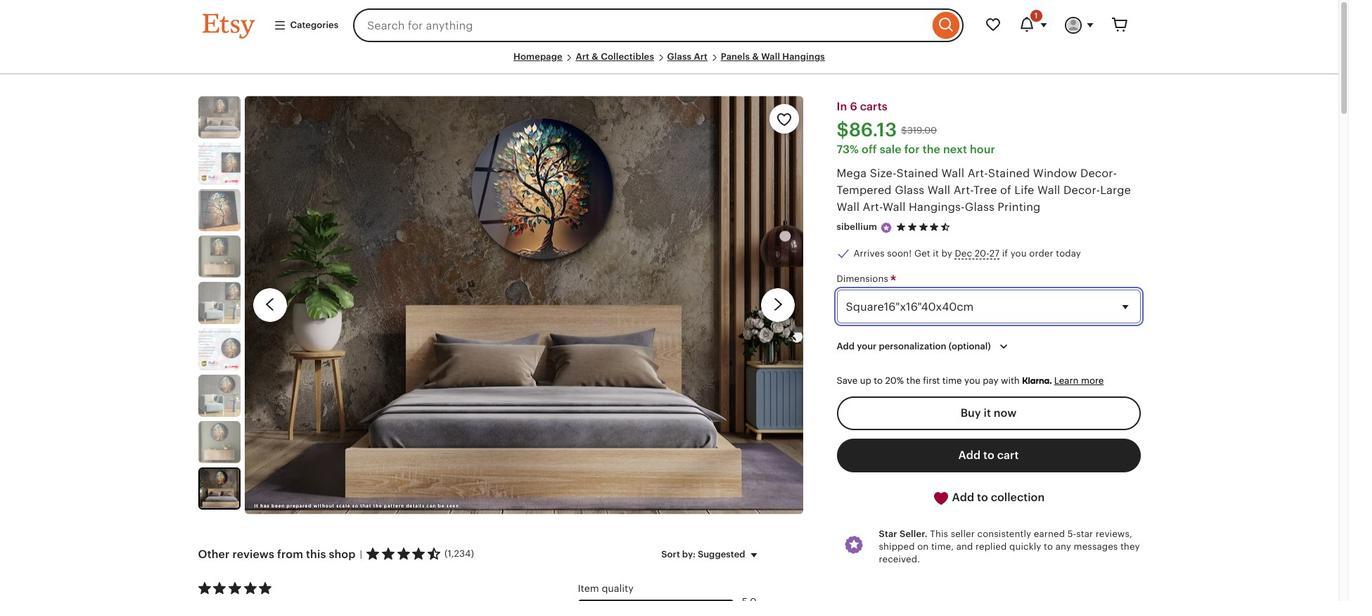 Task type: locate. For each thing, give the bounding box(es) containing it.
mega size-stained wall art-stained window decor-tempered glass image 3 image
[[198, 143, 240, 185]]

the for for
[[923, 144, 941, 156]]

other reviews from this shop |
[[198, 548, 362, 560]]

|
[[360, 549, 362, 560]]

0 horizontal spatial stained
[[897, 168, 939, 180]]

1 vertical spatial add
[[959, 449, 981, 461]]

1 stained from the left
[[897, 168, 939, 180]]

wall
[[761, 51, 780, 62], [942, 168, 965, 180], [928, 185, 951, 196], [1038, 185, 1061, 196], [837, 201, 860, 213], [883, 201, 906, 213]]

today
[[1056, 248, 1081, 259]]

1 horizontal spatial the
[[923, 144, 941, 156]]

item quality
[[578, 583, 634, 594]]

add up seller
[[952, 492, 974, 504]]

collectibles
[[601, 51, 654, 62]]

menu bar
[[202, 51, 1136, 75]]

mega size-stained wall art-stained window decor- tempered glass wall art-tree of life wall decor-large wall art-wall hangings-glass printing
[[837, 168, 1131, 213]]

0 horizontal spatial the
[[907, 376, 921, 386]]

0 horizontal spatial &
[[592, 51, 599, 62]]

any
[[1056, 542, 1071, 552]]

for
[[904, 144, 920, 156]]

menu bar containing homepage
[[202, 51, 1136, 75]]

glass down size- at the top
[[895, 185, 925, 196]]

add to collection button
[[837, 481, 1141, 515]]

glass
[[667, 51, 692, 62], [895, 185, 925, 196], [965, 201, 995, 213]]

art-
[[968, 168, 988, 180], [954, 185, 974, 196], [863, 201, 883, 213]]

0 vertical spatial it
[[933, 248, 939, 259]]

art- down the tempered
[[863, 201, 883, 213]]

mega size-stained wall art-stained window decor-tempered glass image 10 image
[[244, 96, 803, 515], [199, 469, 239, 509]]

earned
[[1034, 529, 1065, 539]]

wall inside menu bar
[[761, 51, 780, 62]]

dimensions
[[837, 274, 891, 284]]

mega size-stained wall art-stained window decor-tempered glass image 7 image
[[198, 329, 240, 371]]

1
[[1035, 11, 1038, 20]]

this
[[930, 529, 948, 539]]

large
[[1100, 185, 1131, 196]]

hangings
[[783, 51, 825, 62]]

sale
[[880, 144, 902, 156]]

with
[[1001, 376, 1020, 386]]

you left pay at the bottom of page
[[964, 376, 981, 386]]

0 horizontal spatial it
[[933, 248, 939, 259]]

decor- up large on the right top of page
[[1080, 168, 1117, 180]]

add inside add your personalization (optional) dropdown button
[[837, 341, 855, 352]]

1 vertical spatial it
[[984, 407, 991, 419]]

and
[[957, 542, 973, 552]]

add left cart
[[959, 449, 981, 461]]

sort by: suggested
[[661, 549, 745, 560]]

stained down 73% off sale for the next hour
[[897, 168, 939, 180]]

None search field
[[353, 8, 963, 42]]

shipped
[[879, 542, 915, 552]]

this seller consistently earned 5-star reviews, shipped on time, and replied quickly to any messages they received.
[[879, 529, 1140, 565]]

this
[[306, 548, 326, 560]]

learn
[[1054, 376, 1079, 386]]

buy
[[961, 407, 981, 419]]

other
[[198, 548, 230, 560]]

homepage link
[[514, 51, 563, 62]]

& right panels
[[752, 51, 759, 62]]

save
[[837, 376, 858, 386]]

cart
[[997, 449, 1019, 461]]

1 vertical spatial glass
[[895, 185, 925, 196]]

2 vertical spatial glass
[[965, 201, 995, 213]]

order
[[1029, 248, 1054, 259]]

seller
[[951, 529, 975, 539]]

star seller.
[[879, 529, 928, 539]]

it right buy
[[984, 407, 991, 419]]

1 & from the left
[[592, 51, 599, 62]]

glass down the categories banner
[[667, 51, 692, 62]]

the
[[923, 144, 941, 156], [907, 376, 921, 386]]

reviews,
[[1096, 529, 1133, 539]]

sibellium
[[837, 222, 877, 232]]

panels & wall hangings link
[[721, 51, 825, 62]]

$86.13 $319.00
[[837, 120, 937, 141]]

6
[[850, 101, 857, 113]]

you
[[1011, 248, 1027, 259], [964, 376, 981, 386]]

they
[[1121, 542, 1140, 552]]

0 vertical spatial the
[[923, 144, 941, 156]]

up
[[860, 376, 872, 386]]

star
[[1077, 529, 1093, 539]]

art- up tree
[[968, 168, 988, 180]]

2 art from the left
[[694, 51, 708, 62]]

tree
[[974, 185, 997, 196]]

& left collectibles in the top of the page
[[592, 51, 599, 62]]

arrives soon! get it by dec 20-27 if you order today
[[854, 248, 1081, 259]]

the left first
[[907, 376, 921, 386]]

$319.00
[[901, 125, 937, 136]]

add for add your personalization (optional)
[[837, 341, 855, 352]]

window
[[1033, 168, 1077, 180]]

2 & from the left
[[752, 51, 759, 62]]

sort
[[661, 549, 680, 560]]

1 horizontal spatial art
[[694, 51, 708, 62]]

1 horizontal spatial it
[[984, 407, 991, 419]]

1 horizontal spatial stained
[[988, 168, 1030, 180]]

it left by
[[933, 248, 939, 259]]

1 art from the left
[[576, 51, 590, 62]]

1 horizontal spatial &
[[752, 51, 759, 62]]

art left panels
[[694, 51, 708, 62]]

to down earned
[[1044, 542, 1053, 552]]

1 vertical spatial you
[[964, 376, 981, 386]]

in 6 carts
[[837, 101, 888, 113]]

you right if
[[1011, 248, 1027, 259]]

add inside add to cart button
[[959, 449, 981, 461]]

1 vertical spatial the
[[907, 376, 921, 386]]

to left cart
[[983, 449, 995, 461]]

add left 'your'
[[837, 341, 855, 352]]

(optional)
[[949, 341, 991, 352]]

& for panels
[[752, 51, 759, 62]]

0 horizontal spatial glass
[[667, 51, 692, 62]]

stained up of at right
[[988, 168, 1030, 180]]

mega size-stained wall art-stained window decor-tempered glass image 5 image
[[198, 236, 240, 278]]

(1,234)
[[445, 549, 474, 559]]

personalization
[[879, 341, 947, 352]]

in
[[837, 101, 847, 113]]

&
[[592, 51, 599, 62], [752, 51, 759, 62]]

0 vertical spatial you
[[1011, 248, 1027, 259]]

printing
[[998, 201, 1041, 213]]

art right homepage link
[[576, 51, 590, 62]]

hangings-
[[909, 201, 965, 213]]

0 horizontal spatial art
[[576, 51, 590, 62]]

0 vertical spatial add
[[837, 341, 855, 352]]

mega size-stained wall art-stained window decor-tempered glass image 2 image
[[198, 96, 240, 139]]

decor-
[[1080, 168, 1117, 180], [1064, 185, 1100, 196]]

wall left hangings
[[761, 51, 780, 62]]

the right for
[[923, 144, 941, 156]]

glass art link
[[667, 51, 708, 62]]

0 vertical spatial glass
[[667, 51, 692, 62]]

none search field inside the categories banner
[[353, 8, 963, 42]]

buy it now
[[961, 407, 1017, 419]]

time,
[[931, 542, 954, 552]]

art
[[576, 51, 590, 62], [694, 51, 708, 62]]

decor- down window
[[1064, 185, 1100, 196]]

2 vertical spatial add
[[952, 492, 974, 504]]

add inside add to collection button
[[952, 492, 974, 504]]

categories button
[[263, 13, 349, 38]]

on
[[917, 542, 929, 552]]

size-
[[870, 168, 897, 180]]

glass down tree
[[965, 201, 995, 213]]

quality
[[602, 583, 634, 594]]

to
[[874, 376, 883, 386], [983, 449, 995, 461], [977, 492, 988, 504], [1044, 542, 1053, 552]]

2 horizontal spatial glass
[[965, 201, 995, 213]]

suggested
[[698, 549, 745, 560]]

art- up hangings-
[[954, 185, 974, 196]]

5-
[[1068, 529, 1077, 539]]



Task type: describe. For each thing, give the bounding box(es) containing it.
more
[[1081, 376, 1104, 386]]

sibellium link
[[837, 222, 877, 232]]

to left collection
[[977, 492, 988, 504]]

categories
[[290, 20, 338, 30]]

if
[[1002, 248, 1008, 259]]

off
[[862, 144, 877, 156]]

wall up star_seller icon
[[883, 201, 906, 213]]

hour
[[970, 144, 995, 156]]

consistently
[[977, 529, 1031, 539]]

item
[[578, 583, 599, 594]]

add your personalization (optional) button
[[826, 332, 1023, 362]]

art & collectibles link
[[576, 51, 654, 62]]

of
[[1000, 185, 1012, 196]]

carts
[[860, 101, 888, 113]]

buy it now button
[[837, 397, 1141, 430]]

0 horizontal spatial mega size-stained wall art-stained window decor-tempered glass image 10 image
[[199, 469, 239, 509]]

73%
[[837, 144, 859, 156]]

next
[[943, 144, 967, 156]]

1 horizontal spatial you
[[1011, 248, 1027, 259]]

to right up
[[874, 376, 883, 386]]

Search for anything text field
[[353, 8, 929, 42]]

sort by: suggested button
[[651, 540, 773, 570]]

20-
[[975, 248, 990, 259]]

1 vertical spatial art-
[[954, 185, 974, 196]]

time
[[943, 376, 962, 386]]

your
[[857, 341, 877, 352]]

1 horizontal spatial mega size-stained wall art-stained window decor-tempered glass image 10 image
[[244, 96, 803, 515]]

& for art
[[592, 51, 599, 62]]

categories banner
[[177, 0, 1162, 51]]

glass art
[[667, 51, 708, 62]]

add for add to collection
[[952, 492, 974, 504]]

add to collection
[[950, 492, 1045, 504]]

wall down next
[[942, 168, 965, 180]]

klarna.
[[1022, 376, 1052, 386]]

mega size-stained wall art-stained window decor-tempered glass image 6 image
[[198, 282, 240, 324]]

quickly
[[1009, 542, 1041, 552]]

save up to 20% the first time you pay with klarna. learn more
[[837, 376, 1104, 386]]

received.
[[879, 554, 920, 565]]

panels
[[721, 51, 750, 62]]

the for 20%
[[907, 376, 921, 386]]

add for add to cart
[[959, 449, 981, 461]]

2 vertical spatial art-
[[863, 201, 883, 213]]

add to cart button
[[837, 439, 1141, 473]]

mega size-stained wall art-stained window decor-tempered glass image 9 image
[[198, 422, 240, 464]]

pay
[[983, 376, 999, 386]]

life
[[1015, 185, 1035, 196]]

mega size-stained wall art-stained window decor-tempered glass image 4 image
[[198, 189, 240, 232]]

dec
[[955, 248, 972, 259]]

73% off sale for the next hour
[[837, 144, 995, 156]]

messages
[[1074, 542, 1118, 552]]

tempered
[[837, 185, 892, 196]]

glass inside menu bar
[[667, 51, 692, 62]]

soon! get
[[887, 248, 931, 259]]

0 horizontal spatial you
[[964, 376, 981, 386]]

panels & wall hangings
[[721, 51, 825, 62]]

learn more button
[[1054, 376, 1104, 386]]

wall up hangings-
[[928, 185, 951, 196]]

by
[[942, 248, 952, 259]]

homepage
[[514, 51, 563, 62]]

replied
[[976, 542, 1007, 552]]

mega
[[837, 168, 867, 180]]

27
[[990, 248, 1000, 259]]

0 vertical spatial art-
[[968, 168, 988, 180]]

shop
[[329, 548, 356, 560]]

collection
[[991, 492, 1045, 504]]

$86.13
[[837, 120, 897, 141]]

wall down window
[[1038, 185, 1061, 196]]

star
[[879, 529, 897, 539]]

it inside button
[[984, 407, 991, 419]]

first
[[923, 376, 940, 386]]

add to cart
[[959, 449, 1019, 461]]

arrives
[[854, 248, 885, 259]]

add your personalization (optional)
[[837, 341, 991, 352]]

1 horizontal spatial glass
[[895, 185, 925, 196]]

0 vertical spatial decor-
[[1080, 168, 1117, 180]]

20%
[[885, 376, 904, 386]]

mega size-stained wall art-stained window decor-tempered glass image 8 image
[[198, 375, 240, 417]]

2 stained from the left
[[988, 168, 1030, 180]]

seller.
[[900, 529, 928, 539]]

now
[[994, 407, 1017, 419]]

reviews
[[232, 548, 274, 560]]

1 vertical spatial decor-
[[1064, 185, 1100, 196]]

star_seller image
[[880, 221, 893, 234]]

art & collectibles
[[576, 51, 654, 62]]

wall up sibellium link
[[837, 201, 860, 213]]

to inside this seller consistently earned 5-star reviews, shipped on time, and replied quickly to any messages they received.
[[1044, 542, 1053, 552]]

by:
[[682, 549, 696, 560]]



Task type: vqa. For each thing, say whether or not it's contained in the screenshot.
TODAY
yes



